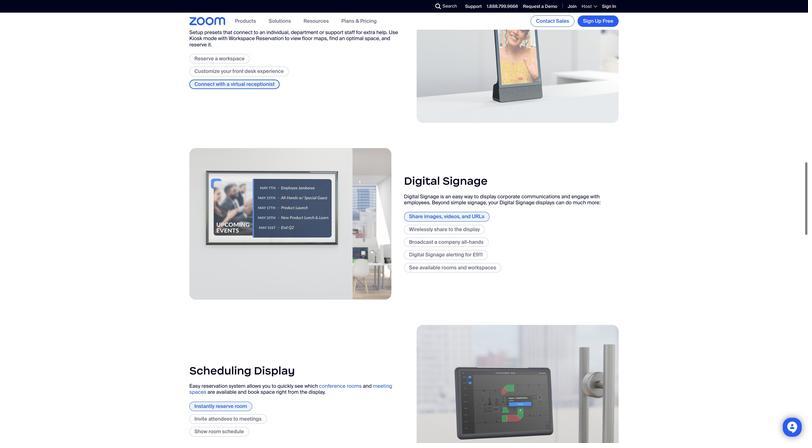 Task type: locate. For each thing, give the bounding box(es) containing it.
room up meetings
[[235, 403, 247, 410]]

available right see at the bottom right of page
[[420, 264, 441, 271]]

1 horizontal spatial virtual
[[355, 23, 369, 30]]

instantly reserve room
[[195, 403, 247, 410]]

signage for digital signage is an easy way to display corporate communications and engage with employees. beyond simple signage, your digital signage displays can do much more:
[[420, 193, 439, 200]]

with right connect
[[216, 81, 226, 87]]

your right the "in"
[[243, 23, 253, 30]]

the
[[455, 226, 462, 233], [300, 389, 308, 396]]

broadcast a company all-hands button
[[404, 238, 489, 247]]

0 vertical spatial available
[[420, 264, 441, 271]]

0 horizontal spatial your
[[221, 68, 231, 75]]

for left e911
[[466, 252, 472, 258]]

1 horizontal spatial the
[[455, 226, 462, 233]]

attendees
[[209, 416, 232, 422]]

resources button
[[304, 18, 329, 24]]

1 vertical spatial reserve
[[216, 403, 234, 410]]

available inside button
[[420, 264, 441, 271]]

kiosk left mode
[[190, 35, 202, 42]]

connect with a virtual receptionist button
[[190, 79, 280, 89]]

1 horizontal spatial rooms
[[442, 264, 457, 271]]

to up schedule
[[234, 416, 238, 422]]

your
[[243, 23, 253, 30], [221, 68, 231, 75], [489, 199, 499, 206]]

sign in link
[[602, 3, 617, 9]]

rooms
[[442, 264, 457, 271], [347, 383, 362, 390]]

0 horizontal spatial for
[[356, 29, 363, 36]]

reserve
[[190, 41, 207, 48], [216, 403, 234, 410]]

digital signage alerting for e911 button
[[404, 250, 488, 260]]

sign for sign in
[[602, 3, 612, 9]]

1 vertical spatial available
[[216, 389, 237, 396]]

2 horizontal spatial your
[[489, 199, 499, 206]]

an left individual,
[[260, 29, 265, 36]]

signage left is
[[420, 193, 439, 200]]

0 horizontal spatial reserve
[[190, 41, 207, 48]]

a right 'reserve'
[[215, 55, 218, 62]]

1 horizontal spatial for
[[466, 252, 472, 258]]

0 horizontal spatial the
[[300, 389, 308, 396]]

a down customize your front desk experience button
[[227, 81, 230, 87]]

show
[[195, 428, 208, 435]]

digital up share
[[404, 193, 419, 200]]

your left front
[[221, 68, 231, 75]]

1 horizontal spatial room
[[235, 403, 247, 410]]

2 vertical spatial your
[[489, 199, 499, 206]]

kiosk left the "in"
[[223, 23, 236, 30]]

1 vertical spatial rooms
[[347, 383, 362, 390]]

1 horizontal spatial your
[[243, 23, 253, 30]]

0 horizontal spatial rooms
[[347, 383, 362, 390]]

1 vertical spatial virtual
[[231, 81, 245, 87]]

0 vertical spatial for
[[356, 29, 363, 36]]

customize your front desk experience button
[[190, 67, 289, 76]]

for inside button
[[466, 252, 472, 258]]

0 horizontal spatial room
[[209, 428, 221, 435]]

way
[[464, 193, 473, 200]]

to left view
[[285, 35, 290, 42]]

0 horizontal spatial virtual
[[231, 81, 245, 87]]

rooms inside scheduling display element
[[347, 383, 362, 390]]

sign left in
[[602, 3, 612, 9]]

0 horizontal spatial sign
[[583, 18, 594, 24]]

1 vertical spatial kiosk
[[223, 23, 236, 30]]

to right way in the right top of the page
[[474, 193, 479, 200]]

your right signage,
[[489, 199, 499, 206]]

1 horizontal spatial sign
[[602, 3, 612, 9]]

floor plan on an ipad image
[[417, 325, 619, 443]]

staff
[[345, 29, 355, 36]]

2 setup from the top
[[190, 29, 203, 36]]

kiosk up zoom
[[190, 4, 220, 18]]

workspace
[[229, 35, 255, 42]]

in
[[237, 23, 242, 30]]

1 vertical spatial your
[[221, 68, 231, 75]]

rooms inside button
[[442, 264, 457, 271]]

reserve left it.
[[190, 41, 207, 48]]

digital signage element
[[190, 148, 619, 300]]

display right way in the right top of the page
[[480, 193, 497, 200]]

0 vertical spatial your
[[243, 23, 253, 30]]

to left greet
[[268, 23, 272, 30]]

display up 'hands'
[[464, 226, 480, 233]]

1 vertical spatial for
[[466, 252, 472, 258]]

an
[[260, 29, 265, 36], [339, 35, 345, 42], [446, 193, 451, 200]]

extra
[[364, 29, 375, 36]]

is
[[441, 193, 444, 200]]

0 vertical spatial display
[[480, 193, 497, 200]]

maps,
[[314, 35, 328, 42]]

see available rooms and workspaces button
[[404, 263, 502, 273]]

free
[[603, 18, 614, 24]]

rooms down digital signage alerting for e911 button
[[442, 264, 457, 271]]

connect with a virtual receptionist
[[195, 81, 275, 87]]

setup left presets
[[190, 23, 203, 30]]

corporate
[[498, 193, 520, 200]]

with
[[341, 23, 350, 30], [218, 35, 228, 42], [216, 81, 226, 87], [591, 193, 600, 200]]

signage down broadcast a company all-hands 'button'
[[426, 252, 445, 258]]

up
[[595, 18, 602, 24]]

the right from
[[300, 389, 308, 396]]

the down videos,
[[455, 226, 462, 233]]

and left "meeting"
[[363, 383, 372, 390]]

a for reserve a workspace
[[215, 55, 218, 62]]

a for request a demo
[[542, 3, 544, 9]]

virtual inside button
[[231, 81, 245, 87]]

room right the show
[[209, 428, 221, 435]]

to
[[268, 23, 272, 30], [254, 29, 259, 36], [285, 35, 290, 42], [474, 193, 479, 200], [449, 226, 454, 233], [272, 383, 276, 390], [234, 416, 238, 422]]

0 vertical spatial room
[[235, 403, 247, 410]]

employees
[[314, 23, 339, 30]]

company
[[439, 239, 461, 245]]

images,
[[424, 213, 443, 220]]

sign for sign up free
[[583, 18, 594, 24]]

signage inside button
[[426, 252, 445, 258]]

with right mode
[[218, 35, 228, 42]]

1.888.799.9666 link
[[487, 3, 518, 9]]

a
[[542, 3, 544, 9], [205, 23, 207, 30], [351, 23, 354, 30], [215, 55, 218, 62], [227, 81, 230, 87], [435, 239, 438, 245]]

workspace
[[219, 55, 245, 62]]

available inside scheduling display element
[[216, 389, 237, 396]]

more:
[[588, 199, 601, 206]]

customize your front desk experience
[[195, 68, 284, 75]]

an right the find
[[339, 35, 345, 42]]

1 vertical spatial sign
[[583, 18, 594, 24]]

2 horizontal spatial an
[[446, 193, 451, 200]]

reservation
[[256, 35, 284, 42]]

virtual
[[355, 23, 369, 30], [231, 81, 245, 87]]

1 horizontal spatial available
[[420, 264, 441, 271]]

rooms right conference
[[347, 383, 362, 390]]

with right engage
[[591, 193, 600, 200]]

sales
[[556, 18, 570, 24]]

greet
[[273, 23, 286, 30]]

None search field
[[413, 1, 437, 11]]

an right is
[[446, 193, 451, 200]]

digital signage
[[404, 174, 488, 188]]

available up instantly reserve room
[[216, 389, 237, 396]]

available for see
[[420, 264, 441, 271]]

spaces
[[190, 389, 206, 396]]

digital up employees.
[[404, 174, 440, 188]]

to right share
[[449, 226, 454, 233]]

share images, videos, and urls
[[409, 213, 485, 220]]

products button
[[235, 18, 256, 24]]

sign up free
[[583, 18, 614, 24]]

products
[[235, 18, 256, 24]]

a left demo
[[542, 3, 544, 9]]

sign up free link
[[578, 15, 619, 27]]

1 vertical spatial the
[[300, 389, 308, 396]]

reserve up 'invite attendees to meetings' at the bottom
[[216, 403, 234, 410]]

and left engage
[[562, 193, 571, 200]]

upcoming events schedule image
[[190, 148, 392, 300]]

signage up way in the right top of the page
[[443, 174, 488, 188]]

search
[[443, 3, 457, 9]]

from
[[288, 389, 299, 396]]

digital
[[404, 174, 440, 188], [404, 193, 419, 200], [500, 199, 515, 206], [409, 252, 424, 258]]

request a demo
[[523, 3, 558, 9]]

for right staff
[[356, 29, 363, 36]]

a left zoom
[[205, 23, 207, 30]]

solutions
[[269, 18, 291, 24]]

do
[[566, 199, 572, 206]]

0 vertical spatial rooms
[[442, 264, 457, 271]]

1 vertical spatial display
[[464, 226, 480, 233]]

virtual inside setup a zoom kiosk in your lobby to greet guests and employees with a virtual receptionist. setup presets that connect to an individual, department or support staff for extra help. use kiosk mode with workspace reservation to view floor maps, find an optimal space, and reserve it.
[[355, 23, 369, 30]]

0 vertical spatial kiosk
[[190, 4, 220, 18]]

zoom logo image
[[190, 17, 226, 25]]

setup a zoom kiosk in your lobby to greet guests and employees with a virtual receptionist. setup presets that connect to an individual, department or support staff for extra help. use kiosk mode with workspace reservation to view floor maps, find an optimal space, and reserve it.
[[190, 23, 399, 48]]

reserve inside setup a zoom kiosk in your lobby to greet guests and employees with a virtual receptionist. setup presets that connect to an individual, department or support staff for extra help. use kiosk mode with workspace reservation to view floor maps, find an optimal space, and reserve it.
[[190, 41, 207, 48]]

invite attendees to meetings
[[195, 416, 262, 422]]

room inside button
[[235, 403, 247, 410]]

1 horizontal spatial reserve
[[216, 403, 234, 410]]

0 horizontal spatial available
[[216, 389, 237, 396]]

1.888.799.9666
[[487, 3, 518, 9]]

0 vertical spatial the
[[455, 226, 462, 233]]

reserve a workspace
[[195, 55, 245, 62]]

broadcast a company all-hands
[[409, 239, 484, 245]]

help.
[[377, 29, 388, 36]]

&
[[356, 18, 359, 24]]

which
[[305, 383, 318, 390]]

a left company on the right bottom of the page
[[435, 239, 438, 245]]

hands
[[469, 239, 484, 245]]

digital kiosk woman's face image
[[417, 0, 619, 123]]

for inside setup a zoom kiosk in your lobby to greet guests and employees with a virtual receptionist. setup presets that connect to an individual, department or support staff for extra help. use kiosk mode with workspace reservation to view floor maps, find an optimal space, and reserve it.
[[356, 29, 363, 36]]

available for are
[[216, 389, 237, 396]]

and inside digital signage is an easy way to display corporate communications and engage with employees. beyond simple signage, your digital signage displays can do much more:
[[562, 193, 571, 200]]

0 vertical spatial reserve
[[190, 41, 207, 48]]

easy
[[453, 193, 463, 200]]

solutions button
[[269, 18, 291, 24]]

resources
[[304, 18, 329, 24]]

signage for digital signage
[[443, 174, 488, 188]]

setup left mode
[[190, 29, 203, 36]]

digital for digital signage alerting for e911
[[409, 252, 424, 258]]

sign left up
[[583, 18, 594, 24]]

a for broadcast a company all-hands
[[435, 239, 438, 245]]

space,
[[365, 35, 380, 42]]

to inside digital signage is an easy way to display corporate communications and engage with employees. beyond simple signage, your digital signage displays can do much more:
[[474, 193, 479, 200]]

see
[[409, 264, 419, 271]]

1 vertical spatial room
[[209, 428, 221, 435]]

zoom
[[209, 23, 222, 30]]

mode
[[203, 35, 217, 42]]

plans
[[342, 18, 355, 24]]

search image
[[436, 3, 441, 9], [436, 3, 441, 9]]

an inside digital signage is an easy way to display corporate communications and engage with employees. beyond simple signage, your digital signage displays can do much more:
[[446, 193, 451, 200]]

and left book
[[238, 389, 247, 396]]

a left &
[[351, 23, 354, 30]]

share
[[434, 226, 448, 233]]

a inside 'button'
[[435, 239, 438, 245]]

digital inside button
[[409, 252, 424, 258]]

and up "floor"
[[304, 23, 313, 30]]

and down receptionist.
[[382, 35, 390, 42]]

host
[[582, 3, 592, 9]]

0 vertical spatial virtual
[[355, 23, 369, 30]]

for
[[356, 29, 363, 36], [466, 252, 472, 258]]

wirelessly
[[409, 226, 433, 233]]

digital up see at the bottom right of page
[[409, 252, 424, 258]]

0 vertical spatial sign
[[602, 3, 612, 9]]



Task type: describe. For each thing, give the bounding box(es) containing it.
conference rooms link
[[319, 383, 362, 390]]

meeting spaces link
[[190, 383, 392, 396]]

schedule
[[222, 428, 244, 435]]

digital signage is an easy way to display corporate communications and engage with employees. beyond simple signage, your digital signage displays can do much more:
[[404, 193, 601, 206]]

request a demo link
[[523, 3, 558, 9]]

receptionist
[[247, 81, 275, 87]]

communications
[[522, 193, 561, 200]]

find
[[329, 35, 338, 42]]

to right you
[[272, 383, 276, 390]]

conference
[[319, 383, 346, 390]]

scheduling display
[[190, 364, 295, 378]]

share
[[409, 213, 423, 220]]

plans & pricing
[[342, 18, 377, 24]]

e911
[[473, 252, 483, 258]]

quickly
[[278, 383, 294, 390]]

easy
[[190, 383, 200, 390]]

display
[[254, 364, 295, 378]]

wirelessly share to the display
[[409, 226, 480, 233]]

are
[[208, 389, 215, 396]]

contact sales link
[[531, 15, 575, 27]]

join
[[568, 3, 577, 9]]

a for setup a zoom kiosk in your lobby to greet guests and employees with a virtual receptionist. setup presets that connect to an individual, department or support staff for extra help. use kiosk mode with workspace reservation to view floor maps, find an optimal space, and reserve it.
[[205, 23, 207, 30]]

meeting
[[373, 383, 392, 390]]

join link
[[568, 3, 577, 9]]

connect
[[195, 81, 215, 87]]

customize
[[195, 68, 220, 75]]

share images, videos, and urls button
[[404, 212, 490, 222]]

host button
[[582, 3, 597, 9]]

support
[[326, 29, 344, 36]]

see
[[295, 383, 303, 390]]

scheduling
[[190, 364, 252, 378]]

digital for digital signage is an easy way to display corporate communications and engage with employees. beyond simple signage, your digital signage displays can do much more:
[[404, 193, 419, 200]]

guests
[[287, 23, 303, 30]]

broadcast
[[409, 239, 434, 245]]

allows
[[247, 383, 261, 390]]

invite attendees to meetings button
[[190, 414, 267, 424]]

your inside digital signage is an easy way to display corporate communications and engage with employees. beyond simple signage, your digital signage displays can do much more:
[[489, 199, 499, 206]]

request
[[523, 3, 541, 9]]

digital for digital signage
[[404, 174, 440, 188]]

display.
[[309, 389, 326, 396]]

in
[[613, 3, 617, 9]]

meetings
[[239, 416, 262, 422]]

with inside digital signage is an easy way to display corporate communications and engage with employees. beyond simple signage, your digital signage displays can do much more:
[[591, 193, 600, 200]]

show room schedule button
[[190, 427, 249, 437]]

employees.
[[404, 199, 431, 206]]

contact
[[536, 18, 555, 24]]

the inside button
[[455, 226, 462, 233]]

wirelessly share to the display button
[[404, 225, 485, 234]]

are available and book space right from the display.
[[206, 389, 326, 396]]

contact sales
[[536, 18, 570, 24]]

and down alerting
[[458, 264, 467, 271]]

digital signage alerting for e911
[[409, 252, 483, 258]]

support
[[466, 3, 482, 9]]

space
[[261, 389, 275, 396]]

workspaces
[[468, 264, 496, 271]]

kiosk element
[[190, 0, 619, 123]]

0 horizontal spatial an
[[260, 29, 265, 36]]

digital right signage,
[[500, 199, 515, 206]]

plans & pricing link
[[342, 18, 377, 24]]

show room schedule
[[195, 428, 244, 435]]

with left &
[[341, 23, 350, 30]]

lobby
[[254, 23, 266, 30]]

pricing
[[360, 18, 377, 24]]

display inside button
[[464, 226, 480, 233]]

to right 'connect'
[[254, 29, 259, 36]]

2 vertical spatial kiosk
[[190, 35, 202, 42]]

connect
[[234, 29, 253, 36]]

the inside scheduling display element
[[300, 389, 308, 396]]

that
[[223, 29, 232, 36]]

reserve
[[195, 55, 214, 62]]

instantly
[[195, 403, 215, 410]]

view
[[291, 35, 301, 42]]

reserve inside instantly reserve room button
[[216, 403, 234, 410]]

right
[[276, 389, 287, 396]]

experience
[[257, 68, 284, 75]]

front
[[233, 68, 244, 75]]

with inside button
[[216, 81, 226, 87]]

alerting
[[446, 252, 464, 258]]

beyond
[[432, 199, 450, 206]]

your inside customize your front desk experience button
[[221, 68, 231, 75]]

room inside 'button'
[[209, 428, 221, 435]]

can
[[556, 199, 565, 206]]

scheduling display element
[[190, 325, 619, 443]]

and left urls
[[462, 213, 471, 220]]

invite
[[195, 416, 207, 422]]

your inside setup a zoom kiosk in your lobby to greet guests and employees with a virtual receptionist. setup presets that connect to an individual, department or support staff for extra help. use kiosk mode with workspace reservation to view floor maps, find an optimal space, and reserve it.
[[243, 23, 253, 30]]

signage for digital signage alerting for e911
[[426, 252, 445, 258]]

signage,
[[468, 199, 487, 206]]

sign in
[[602, 3, 617, 9]]

1 setup from the top
[[190, 23, 203, 30]]

individual,
[[267, 29, 290, 36]]

videos,
[[444, 213, 461, 220]]

displays
[[536, 199, 555, 206]]

reserve a workspace button
[[190, 54, 250, 64]]

support link
[[466, 3, 482, 9]]

display inside digital signage is an easy way to display corporate communications and engage with employees. beyond simple signage, your digital signage displays can do much more:
[[480, 193, 497, 200]]

signage left displays
[[516, 199, 535, 206]]

easy reservation system allows you to quickly see which conference rooms and
[[190, 383, 373, 390]]

instantly reserve room button
[[190, 402, 252, 411]]

meeting spaces
[[190, 383, 392, 396]]

desk
[[245, 68, 256, 75]]

1 horizontal spatial an
[[339, 35, 345, 42]]



Task type: vqa. For each thing, say whether or not it's contained in the screenshot.
a in button
yes



